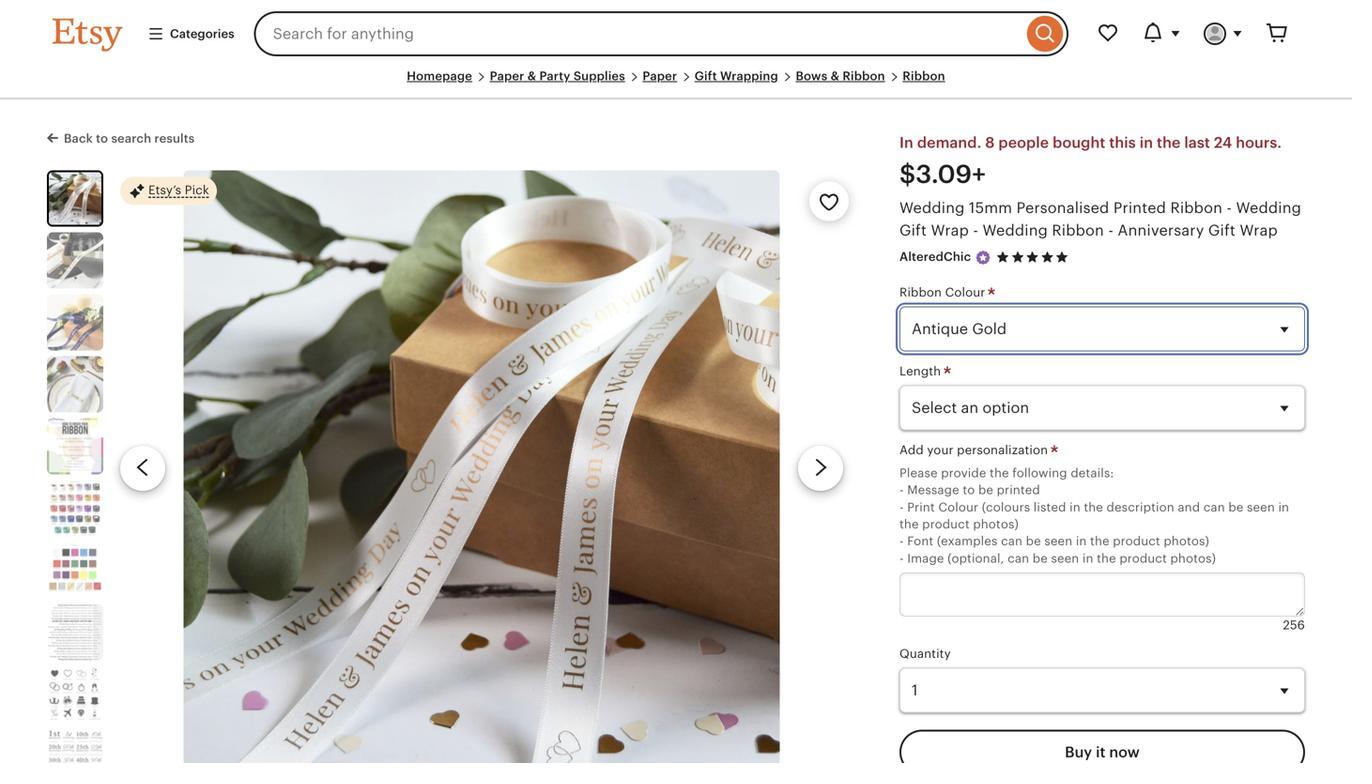 Task type: locate. For each thing, give the bounding box(es) containing it.
2 vertical spatial can
[[1008, 552, 1029, 566]]

seen down listed
[[1045, 534, 1073, 549]]

1 horizontal spatial to
[[963, 483, 975, 497]]

wedding down $3.09+
[[900, 199, 965, 216]]

photos)
[[973, 517, 1019, 531], [1164, 534, 1209, 549], [1170, 552, 1216, 566]]

paper
[[490, 69, 524, 83], [643, 69, 677, 83]]

listed
[[1034, 500, 1066, 514]]

- down printed
[[1108, 222, 1114, 239]]

back
[[64, 132, 93, 146]]

colour down 'star_seller' image
[[945, 285, 985, 299]]

paper left party
[[490, 69, 524, 83]]

the
[[1157, 134, 1181, 151], [990, 466, 1009, 480], [1084, 500, 1103, 514], [900, 517, 919, 531], [1090, 534, 1110, 549], [1097, 552, 1116, 566]]

the down description
[[1090, 534, 1110, 549]]

pick
[[185, 183, 209, 197]]

ribbon link
[[903, 69, 945, 83]]

results
[[154, 132, 195, 146]]

wedding 15mm personalised printed ribbon wedding gift wrap image 7 image
[[47, 542, 103, 598]]

$3.09+
[[900, 160, 986, 189]]

& for paper
[[527, 69, 536, 83]]

the down personalization
[[990, 466, 1009, 480]]

wedding 15mm personalised printed ribbon wedding gift wrap image 1 image
[[183, 170, 780, 763], [49, 172, 101, 225]]

ribbon down alteredchic "link" at the right top of the page
[[900, 285, 942, 299]]

gift left the wrapping
[[695, 69, 717, 83]]

to
[[96, 132, 108, 146], [963, 483, 975, 497]]

bought
[[1053, 134, 1106, 151]]

ribbon
[[843, 69, 885, 83], [903, 69, 945, 83], [1170, 199, 1223, 216], [1052, 222, 1104, 239], [900, 285, 942, 299]]

wrap up alteredchic
[[931, 222, 969, 239]]

& left party
[[527, 69, 536, 83]]

categories
[[170, 27, 234, 41]]

& right bows
[[831, 69, 840, 83]]

2 horizontal spatial gift
[[1208, 222, 1236, 239]]

gift right "anniversary"
[[1208, 222, 1236, 239]]

ribbon up "anniversary"
[[1170, 199, 1223, 216]]

1 vertical spatial colour
[[938, 500, 979, 514]]

can right and
[[1204, 500, 1225, 514]]

2 horizontal spatial wedding
[[1236, 199, 1301, 216]]

0 horizontal spatial wedding 15mm personalised printed ribbon wedding gift wrap image 1 image
[[49, 172, 101, 225]]

- left image
[[900, 552, 904, 566]]

to down provide on the bottom right
[[963, 483, 975, 497]]

-
[[1227, 199, 1232, 216], [973, 222, 979, 239], [1108, 222, 1114, 239], [900, 483, 904, 497], [900, 500, 904, 514], [900, 534, 904, 549], [900, 552, 904, 566]]

demand.
[[917, 134, 982, 151]]

menu bar
[[53, 68, 1300, 100]]

none search field inside categories banner
[[254, 11, 1069, 56]]

bows & ribbon
[[796, 69, 885, 83]]

wrap down 'hours.'
[[1240, 222, 1278, 239]]

colour inside please provide the following details: - message to be printed - print colour (colours listed in the description and can be seen in the product photos) - font (examples can be seen in the product photos) - image (optional, can be seen in the product photos)
[[938, 500, 979, 514]]

&
[[527, 69, 536, 83], [831, 69, 840, 83]]

homepage
[[407, 69, 472, 83]]

wedding 15mm personalised printed ribbon - wedding gift wrap - wedding ribbon - anniversary gift wrap
[[900, 199, 1301, 239]]

hours.
[[1236, 134, 1282, 151]]

the left last
[[1157, 134, 1181, 151]]

ribbon right bows
[[843, 69, 885, 83]]

gift wrapping link
[[695, 69, 778, 83]]

wrap
[[931, 222, 969, 239], [1240, 222, 1278, 239]]

provide
[[941, 466, 986, 480]]

now
[[1109, 744, 1140, 761]]

1 horizontal spatial paper
[[643, 69, 677, 83]]

to right back
[[96, 132, 108, 146]]

buy it now
[[1065, 744, 1140, 761]]

(optional,
[[948, 552, 1004, 566]]

gift up alteredchic
[[900, 222, 927, 239]]

in
[[1140, 134, 1153, 151], [1070, 500, 1081, 514], [1278, 500, 1289, 514], [1076, 534, 1087, 549], [1083, 552, 1094, 566]]

0 horizontal spatial &
[[527, 69, 536, 83]]

description
[[1107, 500, 1175, 514]]

paper down categories banner
[[643, 69, 677, 83]]

alteredchic link
[[900, 250, 971, 264]]

seen right and
[[1247, 500, 1275, 514]]

wedding 15mm personalised printed ribbon wedding gift wrap image 9 image
[[47, 666, 103, 722]]

back to search results
[[64, 132, 195, 146]]

1 vertical spatial seen
[[1045, 534, 1073, 549]]

colour down 'message'
[[938, 500, 979, 514]]

be
[[978, 483, 994, 497], [1229, 500, 1244, 514], [1026, 534, 1041, 549], [1033, 552, 1048, 566]]

wedding down 'hours.'
[[1236, 199, 1301, 216]]

bows
[[796, 69, 828, 83]]

paper link
[[643, 69, 677, 83]]

can
[[1204, 500, 1225, 514], [1001, 534, 1023, 549], [1008, 552, 1029, 566]]

product
[[922, 517, 970, 531], [1113, 534, 1160, 549], [1120, 552, 1167, 566]]

etsy's pick
[[148, 183, 209, 197]]

message
[[907, 483, 959, 497]]

0 horizontal spatial to
[[96, 132, 108, 146]]

party
[[539, 69, 571, 83]]

Search for anything text field
[[254, 11, 1023, 56]]

details:
[[1071, 466, 1114, 480]]

gift wrapping
[[695, 69, 778, 83]]

0 vertical spatial to
[[96, 132, 108, 146]]

2 paper from the left
[[643, 69, 677, 83]]

seen up "add your personalization" text field
[[1051, 552, 1079, 566]]

wedding
[[900, 199, 965, 216], [1236, 199, 1301, 216], [983, 222, 1048, 239]]

gift
[[695, 69, 717, 83], [900, 222, 927, 239], [1208, 222, 1236, 239]]

back to search results link
[[47, 128, 195, 147]]

1 horizontal spatial wrap
[[1240, 222, 1278, 239]]

can right (optional,
[[1008, 552, 1029, 566]]

1 vertical spatial to
[[963, 483, 975, 497]]

1 horizontal spatial &
[[831, 69, 840, 83]]

it
[[1096, 744, 1106, 761]]

can down (colours
[[1001, 534, 1023, 549]]

0 vertical spatial photos)
[[973, 517, 1019, 531]]

1 paper from the left
[[490, 69, 524, 83]]

paper for the paper link
[[643, 69, 677, 83]]

in inside in demand. 8 people bought this in the last 24 hours. $3.09+
[[1140, 134, 1153, 151]]

None search field
[[254, 11, 1069, 56]]

colour
[[945, 285, 985, 299], [938, 500, 979, 514]]

2 & from the left
[[831, 69, 840, 83]]

wedding down 15mm
[[983, 222, 1048, 239]]

0 vertical spatial can
[[1204, 500, 1225, 514]]

0 vertical spatial colour
[[945, 285, 985, 299]]

menu bar containing homepage
[[53, 68, 1300, 100]]

1 & from the left
[[527, 69, 536, 83]]

0 vertical spatial seen
[[1247, 500, 1275, 514]]

seen
[[1247, 500, 1275, 514], [1045, 534, 1073, 549], [1051, 552, 1079, 566]]

0 horizontal spatial wedding
[[900, 199, 965, 216]]

1 horizontal spatial gift
[[900, 222, 927, 239]]

1 vertical spatial photos)
[[1164, 534, 1209, 549]]

- down please
[[900, 483, 904, 497]]

0 horizontal spatial paper
[[490, 69, 524, 83]]

buy
[[1065, 744, 1092, 761]]

buy it now button
[[900, 730, 1305, 763]]

in
[[900, 134, 914, 151]]

0 horizontal spatial wrap
[[931, 222, 969, 239]]



Task type: describe. For each thing, give the bounding box(es) containing it.
wedding 15mm personalised printed ribbon wedding gift wrap image 8 image
[[47, 604, 103, 660]]

the up font
[[900, 517, 919, 531]]

please
[[900, 466, 938, 480]]

0 horizontal spatial gift
[[695, 69, 717, 83]]

1 horizontal spatial wedding
[[983, 222, 1048, 239]]

the inside in demand. 8 people bought this in the last 24 hours. $3.09+
[[1157, 134, 1181, 151]]

etsy's pick button
[[120, 176, 217, 206]]

paper & party supplies
[[490, 69, 625, 83]]

& for bows
[[831, 69, 840, 83]]

image
[[907, 552, 944, 566]]

2 wrap from the left
[[1240, 222, 1278, 239]]

wedding 15mm personalised printed ribbon wedding gift wrap image 5 image
[[47, 418, 103, 474]]

printed
[[997, 483, 1040, 497]]

bows & ribbon link
[[796, 69, 885, 83]]

ribbon down personalised
[[1052, 222, 1104, 239]]

personalization
[[957, 443, 1048, 458]]

- down 24
[[1227, 199, 1232, 216]]

length
[[900, 364, 944, 378]]

wedding 15mm personalised printed ribbon wedding gift wrap image 4 image
[[47, 356, 103, 412]]

2 vertical spatial seen
[[1051, 552, 1079, 566]]

(colours
[[982, 500, 1030, 514]]

add your personalization
[[900, 443, 1052, 458]]

to inside please provide the following details: - message to be printed - print colour (colours listed in the description and can be seen in the product photos) - font (examples can be seen in the product photos) - image (optional, can be seen in the product photos)
[[963, 483, 975, 497]]

(examples
[[937, 534, 998, 549]]

0 vertical spatial product
[[922, 517, 970, 531]]

15mm
[[969, 199, 1012, 216]]

ribbon colour
[[900, 285, 989, 299]]

Add your personalization text field
[[900, 573, 1305, 617]]

ribbon up in
[[903, 69, 945, 83]]

personalised
[[1017, 199, 1109, 216]]

printed
[[1114, 199, 1166, 216]]

wedding 15mm personalised printed ribbon wedding gift wrap image 2 image
[[47, 232, 103, 289]]

last
[[1184, 134, 1210, 151]]

wrapping
[[720, 69, 778, 83]]

etsy's
[[148, 183, 181, 197]]

2 vertical spatial photos)
[[1170, 552, 1216, 566]]

anniversary
[[1118, 222, 1204, 239]]

- down 15mm
[[973, 222, 979, 239]]

1 wrap from the left
[[931, 222, 969, 239]]

wedding 15mm personalised printed ribbon wedding gift wrap image 3 image
[[47, 294, 103, 351]]

homepage link
[[407, 69, 472, 83]]

quantity
[[900, 647, 951, 661]]

wedding 15mm personalised printed ribbon wedding gift wrap image 10 image
[[47, 728, 103, 763]]

- left font
[[900, 534, 904, 549]]

paper & party supplies link
[[490, 69, 625, 83]]

search
[[111, 132, 151, 146]]

alteredchic
[[900, 250, 971, 264]]

supplies
[[574, 69, 625, 83]]

your
[[927, 443, 954, 458]]

people
[[999, 134, 1049, 151]]

- left the 'print'
[[900, 500, 904, 514]]

please provide the following details: - message to be printed - print colour (colours listed in the description and can be seen in the product photos) - font (examples can be seen in the product photos) - image (optional, can be seen in the product photos)
[[900, 466, 1289, 566]]

24
[[1214, 134, 1232, 151]]

print
[[907, 500, 935, 514]]

add
[[900, 443, 924, 458]]

and
[[1178, 500, 1200, 514]]

font
[[907, 534, 934, 549]]

categories button
[[133, 17, 248, 51]]

1 vertical spatial product
[[1113, 534, 1160, 549]]

in demand. 8 people bought this in the last 24 hours. $3.09+
[[900, 134, 1282, 189]]

1 horizontal spatial wedding 15mm personalised printed ribbon wedding gift wrap image 1 image
[[183, 170, 780, 763]]

the up "add your personalization" text field
[[1097, 552, 1116, 566]]

8
[[985, 134, 995, 151]]

paper for paper & party supplies
[[490, 69, 524, 83]]

256
[[1283, 619, 1305, 633]]

this
[[1109, 134, 1136, 151]]

wedding 15mm personalised printed ribbon wedding gift wrap image 6 image
[[47, 480, 103, 536]]

following
[[1013, 466, 1067, 480]]

1 vertical spatial can
[[1001, 534, 1023, 549]]

categories banner
[[19, 0, 1333, 68]]

star_seller image
[[975, 249, 992, 266]]

the down details:
[[1084, 500, 1103, 514]]

2 vertical spatial product
[[1120, 552, 1167, 566]]



Task type: vqa. For each thing, say whether or not it's contained in the screenshot.
on
no



